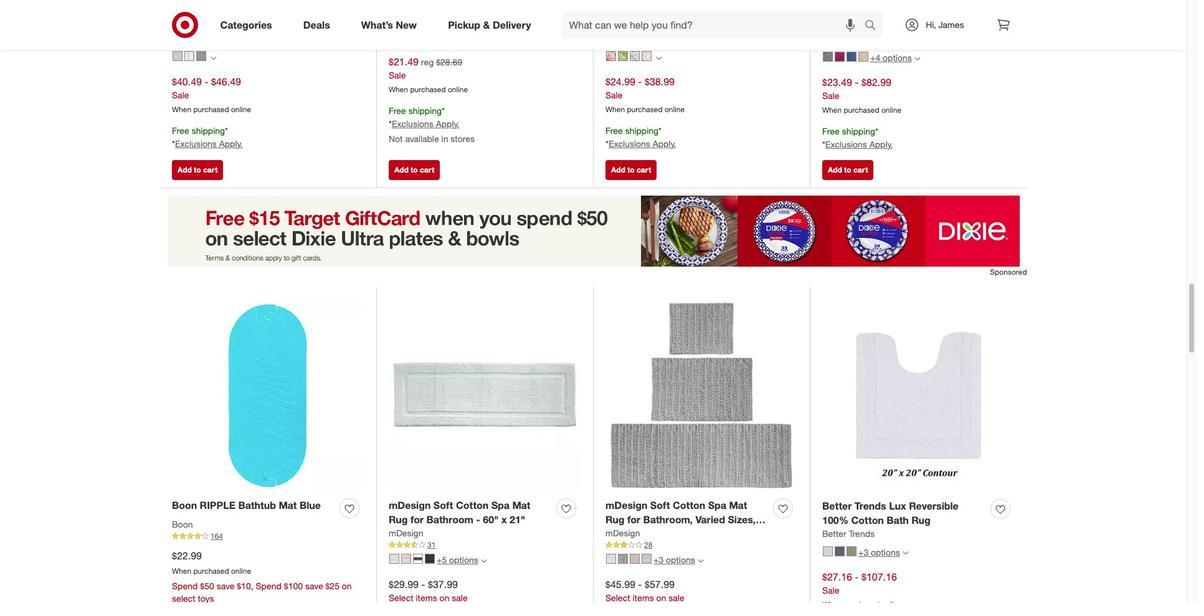 Task type: locate. For each thing, give the bounding box(es) containing it.
bargains
[[425, 0, 468, 9], [642, 0, 685, 9], [419, 25, 454, 36], [636, 25, 670, 36]]

free shipping * * exclusions apply. for $46.49
[[172, 125, 243, 149]]

when down the $24.99
[[606, 105, 625, 114]]

1 horizontal spatial machine
[[710, 0, 750, 9]]

bath down pattern
[[389, 25, 411, 37]]

purchased inside $23.49 - $82.99 sale when purchased online
[[844, 105, 880, 115]]

0 horizontal spatial save
[[217, 581, 235, 592]]

rug inside the better trends lux reversible 100% cotton bath rug
[[912, 514, 931, 527]]

non- inside piccocasa absorbent soft long washable non-slip memory foam bath tub mat floor runner rug
[[871, 11, 894, 24]]

$40.49 - $46.49 sale when purchased online
[[172, 76, 251, 114]]

for up the navy image
[[411, 514, 424, 526]]

shipping for $40.49
[[192, 125, 225, 136]]

piccocasa for piccocasa absorbent soft long washable non-slip memory foam bath tub mat floor runner rug
[[823, 0, 874, 10]]

absorbent inside piccocasa chenille extra soft fluffy non-slip shaggy absorbent area bath rugs set of 2
[[283, 11, 333, 23]]

1 vertical spatial machine
[[435, 25, 475, 37]]

1 cart from the left
[[203, 165, 218, 175]]

rug up the water blue image
[[389, 514, 408, 526]]

0 horizontal spatial non-
[[201, 11, 224, 23]]

exclusions apply. button down $24.99 - $38.99 sale when purchased online on the right of the page
[[609, 138, 676, 150]]

100%
[[823, 514, 849, 527]]

4 link
[[606, 37, 798, 48]]

piccocasa up tub
[[823, 0, 874, 10]]

2 horizontal spatial washable
[[823, 11, 868, 24]]

1 horizontal spatial mdesign link
[[606, 527, 640, 540]]

- right the $24.99
[[638, 76, 642, 88]]

bath inside piccocasa chenille extra soft fluffy non-slip shaggy absorbent area bath rugs set of 2
[[197, 25, 219, 37]]

online inside $21.49 reg $28.69 sale when purchased online
[[448, 85, 468, 94]]

mat right 6
[[867, 26, 885, 38]]

1 horizontal spatial save
[[305, 581, 323, 592]]

0 vertical spatial machine
[[710, 0, 750, 9]]

cotton
[[456, 499, 489, 512], [673, 499, 706, 512], [852, 514, 884, 527]]

of left the 3
[[624, 528, 634, 540]]

boon ripple bathtub mat blue image
[[172, 300, 364, 492], [172, 300, 364, 492]]

rugs down chenille
[[222, 25, 246, 37]]

0 vertical spatial trends
[[855, 500, 887, 513]]

1 mdesign link from the left
[[389, 527, 423, 540]]

exclusions for $40.49
[[175, 138, 217, 149]]

free for $24.99
[[606, 125, 623, 136]]

1 horizontal spatial rugs
[[476, 11, 501, 23]]

1 horizontal spatial +3
[[859, 547, 869, 558]]

pickup
[[448, 18, 481, 31]]

piccocasa inside piccocasa chenille extra soft fluffy non-slip shaggy absorbent area bath rugs set of 2
[[172, 0, 223, 9]]

mat up 23.62"x15.75"
[[414, 25, 432, 37]]

unique up unique bargains 4
[[606, 0, 639, 9]]

all colors element
[[211, 54, 216, 61], [656, 54, 662, 61]]

+5
[[437, 555, 447, 565]]

better inside the better trends lux reversible 100% cotton bath rug
[[823, 500, 852, 513]]

better trends lux reversible 100% cotton bath rug image
[[823, 300, 1015, 492], [823, 300, 1015, 492]]

when inside $40.49 - $46.49 sale when purchased online
[[172, 105, 191, 114]]

piccocasa up fluffy
[[172, 0, 223, 9]]

0 horizontal spatial +3
[[654, 555, 664, 565]]

cotton up 60"
[[456, 499, 489, 512]]

-
[[205, 76, 209, 88], [638, 76, 642, 88], [855, 76, 859, 89], [476, 514, 480, 526], [855, 571, 859, 583], [422, 578, 425, 591], [638, 578, 642, 591]]

washable down cobblestone
[[478, 25, 524, 37]]

when down $40.49
[[172, 105, 191, 114]]

set
[[249, 25, 265, 37], [606, 528, 622, 540]]

mat inside mdesign soft cotton spa mat rug for bathroom - 60" x 21"
[[513, 499, 531, 512]]

rugs
[[476, 11, 501, 23], [222, 25, 246, 37]]

+3 options left all colors + 3 more colors element
[[654, 555, 695, 565]]

mdesign link up blush image
[[389, 527, 423, 540]]

mdesign link up gray icon
[[606, 527, 640, 540]]

online for $82.99
[[882, 105, 902, 115]]

cotton inside mdesign soft cotton spa mat rug for bathroom, varied sizes, set of 3
[[673, 499, 706, 512]]

0 vertical spatial boon
[[172, 499, 197, 512]]

cotton inside the better trends lux reversible 100% cotton bath rug
[[852, 514, 884, 527]]

gray image
[[618, 554, 628, 564]]

mdesign soft cotton spa mat rug for bathroom - 60" x 21" link
[[389, 499, 552, 527]]

bargains inside unique bargains cobblestone pattern bathroom rugs polyester bath mat machine washable gray 23.62"x15.75"
[[425, 0, 468, 9]]

categories
[[220, 18, 272, 31]]

1 spa from the left
[[492, 499, 510, 512]]

exclusions down $40.49 - $46.49 sale when purchased online
[[175, 138, 217, 149]]

free down $24.99 - $38.99 sale when purchased online on the right of the page
[[606, 125, 623, 136]]

non- up the floor
[[871, 11, 894, 24]]

gray image
[[835, 546, 845, 556]]

memory
[[915, 11, 954, 24]]

31 link
[[389, 540, 581, 551]]

+5 options
[[437, 555, 479, 565]]

2 horizontal spatial free shipping * * exclusions apply.
[[823, 126, 893, 149]]

$24.99 - $38.99 sale when purchased online
[[606, 76, 685, 114]]

0 horizontal spatial mdesign link
[[389, 527, 423, 540]]

machine
[[710, 0, 750, 9], [435, 25, 475, 37]]

shipping down $23.49 - $82.99 sale when purchased online
[[842, 126, 876, 136]]

slip inside piccocasa absorbent soft long washable non-slip memory foam bath tub mat floor runner rug
[[894, 11, 912, 24]]

apply. for $82.99
[[870, 139, 893, 149]]

black image
[[425, 554, 435, 564]]

- right $27.16
[[855, 571, 859, 583]]

1 horizontal spatial set
[[606, 528, 622, 540]]

purchased for $46.49
[[194, 105, 229, 114]]

pickup & delivery
[[448, 18, 531, 31]]

&
[[483, 18, 490, 31]]

0 vertical spatial of
[[267, 25, 277, 37]]

+3 right the sage image
[[859, 547, 869, 558]]

sale inside $21.49 reg $28.69 sale when purchased online
[[389, 70, 406, 80]]

spa up varied
[[708, 499, 727, 512]]

all colors + 5 more colors image
[[481, 558, 487, 564]]

$21.49 reg $28.69 sale when purchased online
[[389, 56, 468, 94]]

washable inside piccocasa absorbent soft long washable non-slip memory foam bath tub mat floor runner rug
[[823, 11, 868, 24]]

online inside $40.49 - $46.49 sale when purchased online
[[231, 105, 251, 114]]

purchased inside $40.49 - $46.49 sale when purchased online
[[194, 105, 229, 114]]

2 unique bargains link from the left
[[606, 24, 670, 37]]

trends
[[855, 500, 887, 513], [849, 529, 875, 539]]

rugs inside piccocasa chenille extra soft fluffy non-slip shaggy absorbent area bath rugs set of 2
[[222, 25, 246, 37]]

- right $45.99
[[638, 578, 642, 591]]

shipping down $40.49 - $46.49 sale when purchased online
[[192, 125, 225, 136]]

+3 right light blue icon on the right bottom of page
[[654, 555, 664, 565]]

pattern
[[389, 11, 424, 23]]

1 vertical spatial set
[[606, 528, 622, 540]]

free for $23.49
[[823, 126, 840, 136]]

online down $82.99
[[882, 105, 902, 115]]

of
[[267, 25, 277, 37], [624, 528, 634, 540]]

1 horizontal spatial washable
[[606, 11, 652, 23]]

2 for from the left
[[628, 514, 641, 526]]

set inside piccocasa chenille extra soft fluffy non-slip shaggy absorbent area bath rugs set of 2
[[249, 25, 265, 37]]

2 better from the top
[[823, 529, 847, 539]]

for
[[411, 514, 424, 526], [628, 514, 641, 526]]

bath
[[197, 25, 219, 37], [389, 25, 411, 37], [823, 26, 845, 38], [887, 514, 909, 527]]

0 horizontal spatial piccocasa link
[[172, 24, 214, 37]]

1 vertical spatial better
[[823, 529, 847, 539]]

soft inside piccocasa absorbent soft long washable non-slip memory foam bath tub mat floor runner rug
[[929, 0, 948, 10]]

mdesign up 31
[[389, 499, 431, 512]]

exclusions for $23.49
[[826, 139, 867, 149]]

white image
[[606, 554, 616, 564]]

of left 2 on the left
[[267, 25, 277, 37]]

2 to from the left
[[411, 165, 418, 175]]

1 for from the left
[[411, 514, 424, 526]]

3 cart from the left
[[637, 165, 652, 175]]

unique inside unique bargains soft machine washable  bathroom mat
[[606, 0, 639, 9]]

exclusions down $24.99 - $38.99 sale when purchased online on the right of the page
[[609, 138, 651, 149]]

0 horizontal spatial all colors element
[[211, 54, 216, 61]]

2 add to cart from the left
[[395, 165, 435, 175]]

0 horizontal spatial cotton
[[456, 499, 489, 512]]

apply. down $40.49 - $46.49 sale when purchased online
[[219, 138, 243, 149]]

bargains inside unique bargains 4
[[636, 25, 670, 36]]

sale inside $24.99 - $38.99 sale when purchased online
[[606, 90, 623, 100]]

piccocasa inside piccocasa absorbent soft long washable non-slip memory foam bath tub mat floor runner rug
[[823, 0, 874, 10]]

bathroom inside unique bargains cobblestone pattern bathroom rugs polyester bath mat machine washable gray 23.62"x15.75"
[[427, 11, 474, 23]]

piccocasa down fluffy
[[172, 25, 214, 36]]

unique bargains link up 23.62"x15.75"
[[389, 24, 454, 37]]

options inside dropdown button
[[883, 52, 912, 63]]

spa inside mdesign soft cotton spa mat rug for bathroom - 60" x 21"
[[492, 499, 510, 512]]

cart for $28.69
[[420, 165, 435, 175]]

mdesign inside mdesign soft cotton spa mat rug for bathroom, varied sizes, set of 3
[[606, 499, 648, 512]]

1 vertical spatial absorbent
[[283, 11, 333, 23]]

soft inside unique bargains soft machine washable  bathroom mat
[[687, 0, 707, 9]]

bath right area
[[197, 25, 219, 37]]

when inside $22.99 when purchased online spend $50 save $10, spend $100 save $25 on select toys
[[172, 567, 191, 576]]

save
[[217, 581, 235, 592], [305, 581, 323, 592]]

when for $40.49
[[172, 105, 191, 114]]

sale inside $23.49 - $82.99 sale when purchased online
[[823, 90, 840, 101]]

ripple
[[200, 499, 236, 512]]

1 save from the left
[[217, 581, 235, 592]]

0 horizontal spatial machine
[[435, 25, 475, 37]]

purchased down $46.49
[[194, 105, 229, 114]]

options left all colors + 4 more colors element
[[883, 52, 912, 63]]

online inside $23.49 - $82.99 sale when purchased online
[[882, 105, 902, 115]]

2 boon from the top
[[172, 519, 193, 530]]

sale inside $40.49 - $46.49 sale when purchased online
[[172, 90, 189, 100]]

1 horizontal spatial piccocasa link
[[823, 25, 864, 37]]

trends left lux
[[855, 500, 887, 513]]

sale inside '$27.16 - $107.16 sale'
[[823, 585, 840, 596]]

0 horizontal spatial free shipping * * exclusions apply.
[[172, 125, 243, 149]]

1 to from the left
[[194, 165, 201, 175]]

bargains inside unique bargains soft machine washable  bathroom mat
[[642, 0, 685, 9]]

runner
[[915, 26, 950, 38]]

- right $40.49
[[205, 76, 209, 88]]

0 horizontal spatial slip
[[224, 11, 242, 23]]

when down $21.49
[[389, 85, 408, 94]]

rug down foam at the right of page
[[952, 26, 971, 38]]

mdesign link for mdesign soft cotton spa mat rug for bathroom - 60" x 21"
[[389, 527, 423, 540]]

unique bargains link up 4
[[606, 24, 670, 37]]

4 cart from the left
[[854, 165, 868, 175]]

31
[[428, 540, 436, 550]]

add to cart for $21.49
[[395, 165, 435, 175]]

apply. inside free shipping * * exclusions apply. not available in stores
[[436, 118, 460, 129]]

all colors image
[[211, 55, 216, 61]]

light pink image
[[630, 554, 640, 564]]

slip up the floor
[[894, 11, 912, 24]]

when down $23.49
[[823, 105, 842, 115]]

when inside $21.49 reg $28.69 sale when purchased online
[[389, 85, 408, 94]]

rug inside mdesign soft cotton spa mat rug for bathroom, varied sizes, set of 3
[[606, 514, 625, 526]]

piccocasa link for area
[[172, 24, 214, 37]]

washable inside unique bargains soft machine washable  bathroom mat
[[606, 11, 652, 23]]

purchased down reg
[[410, 85, 446, 94]]

dark gray and white image
[[196, 51, 206, 61]]

mdesign
[[389, 499, 431, 512], [606, 499, 648, 512], [389, 528, 423, 539], [606, 528, 640, 539]]

when inside $24.99 - $38.99 sale when purchased online
[[606, 105, 625, 114]]

- inside $40.49 - $46.49 sale when purchased online
[[205, 76, 209, 88]]

- for $23.49 - $82.99 sale when purchased online
[[855, 76, 859, 89]]

shipping for $23.49
[[842, 126, 876, 136]]

free shipping * * exclusions apply. down $23.49 - $82.99 sale when purchased online
[[823, 126, 893, 149]]

exclusions apply. button
[[392, 118, 460, 130], [175, 138, 243, 150], [609, 138, 676, 150], [826, 138, 893, 151]]

bargains inside unique bargains link
[[419, 25, 454, 36]]

free for $40.49
[[172, 125, 189, 136]]

bargains up pickup
[[425, 0, 468, 9]]

foam
[[957, 11, 983, 24]]

+3 options button
[[818, 543, 914, 563], [601, 550, 709, 570]]

1 boon from the top
[[172, 499, 197, 512]]

0 horizontal spatial washable
[[478, 25, 524, 37]]

unique inside unique bargains cobblestone pattern bathroom rugs polyester bath mat machine washable gray 23.62"x15.75"
[[389, 0, 423, 9]]

gradient green image
[[618, 51, 628, 61]]

mat inside mdesign soft cotton spa mat rug for bathroom, varied sizes, set of 3
[[729, 499, 748, 512]]

exclusions apply. button for $40.49 - $46.49
[[175, 138, 243, 150]]

purchased inside $21.49 reg $28.69 sale when purchased online
[[410, 85, 446, 94]]

add to cart button for $24.99
[[606, 160, 657, 180]]

0 horizontal spatial absorbent
[[283, 11, 333, 23]]

cart for $82.99
[[854, 165, 868, 175]]

1 horizontal spatial free shipping * * exclusions apply.
[[606, 125, 676, 149]]

of inside mdesign soft cotton spa mat rug for bathroom, varied sizes, set of 3
[[624, 528, 634, 540]]

slip down chenille
[[224, 11, 242, 23]]

mdesign soft cotton spa mat rug for bathroom, varied sizes, set of 3 image
[[606, 300, 798, 492], [606, 300, 798, 492]]

$10,
[[237, 581, 253, 592]]

0 horizontal spatial spend
[[172, 581, 198, 592]]

3 add to cart button from the left
[[606, 160, 657, 180]]

0 vertical spatial better
[[823, 500, 852, 513]]

washable
[[606, 11, 652, 23], [823, 11, 868, 24], [478, 25, 524, 37]]

spend up the select
[[172, 581, 198, 592]]

when
[[389, 85, 408, 94], [172, 105, 191, 114], [606, 105, 625, 114], [823, 105, 842, 115], [172, 567, 191, 576]]

bargains up 23.62"x15.75"
[[419, 25, 454, 36]]

add to cart button for $40.49
[[172, 160, 223, 180]]

exclusions apply. button for $24.99 - $38.99
[[609, 138, 676, 150]]

rugs down cobblestone
[[476, 11, 501, 23]]

2 save from the left
[[305, 581, 323, 592]]

free for $21.49
[[389, 105, 406, 116]]

blue image
[[847, 52, 857, 62]]

1 better from the top
[[823, 500, 852, 513]]

- for $27.16 - $107.16 sale
[[855, 571, 859, 583]]

free shipping * * exclusions apply. for $82.99
[[823, 126, 893, 149]]

2 add from the left
[[395, 165, 409, 175]]

piccocasa link down fluffy
[[172, 24, 214, 37]]

apply. up in
[[436, 118, 460, 129]]

unique inside unique bargains link
[[389, 25, 417, 36]]

0 horizontal spatial unique bargains link
[[389, 24, 454, 37]]

1 horizontal spatial of
[[624, 528, 634, 540]]

- inside $23.49 - $82.99 sale when purchased online
[[855, 76, 859, 89]]

1 add from the left
[[178, 165, 192, 175]]

better trends link
[[823, 528, 875, 540]]

slip inside piccocasa chenille extra soft fluffy non-slip shaggy absorbent area bath rugs set of 2
[[224, 11, 242, 23]]

unique for unique bargains
[[389, 25, 417, 36]]

1 horizontal spatial spa
[[708, 499, 727, 512]]

$57.99
[[645, 578, 675, 591]]

+4 options
[[871, 52, 912, 63]]

shipping inside free shipping * * exclusions apply. not available in stores
[[409, 105, 442, 116]]

2 all colors element from the left
[[656, 54, 662, 61]]

piccocasa up 6
[[823, 26, 864, 36]]

4 add to cart from the left
[[828, 165, 868, 175]]

add to cart for $23.49
[[828, 165, 868, 175]]

sale
[[389, 70, 406, 80], [172, 90, 189, 100], [606, 90, 623, 100], [823, 90, 840, 101], [823, 585, 840, 596]]

sale down $23.49
[[823, 90, 840, 101]]

1 add to cart button from the left
[[172, 160, 223, 180]]

gradient gray image
[[630, 51, 640, 61]]

unique for unique bargains soft machine washable  bathroom mat
[[606, 0, 639, 9]]

spend right $10,
[[256, 581, 282, 592]]

navy image
[[413, 554, 423, 564]]

bathroom inside mdesign soft cotton spa mat rug for bathroom - 60" x 21"
[[427, 514, 474, 526]]

bath down lux
[[887, 514, 909, 527]]

bargains for unique bargains cobblestone pattern bathroom rugs polyester bath mat machine washable gray 23.62"x15.75"
[[425, 0, 468, 9]]

sale for $21.49
[[389, 70, 406, 80]]

1 horizontal spatial non-
[[871, 11, 894, 24]]

floor
[[888, 26, 912, 38]]

to
[[194, 165, 201, 175], [411, 165, 418, 175], [628, 165, 635, 175], [845, 165, 852, 175]]

varied
[[696, 514, 725, 526]]

free down $23.49 - $82.99 sale when purchased online
[[823, 126, 840, 136]]

2 horizontal spatial cotton
[[852, 514, 884, 527]]

add to cart
[[178, 165, 218, 175], [395, 165, 435, 175], [611, 165, 652, 175], [828, 165, 868, 175]]

0 vertical spatial absorbent
[[876, 0, 926, 10]]

$22.99 when purchased online spend $50 save $10, spend $100 save $25 on select toys
[[172, 550, 352, 603]]

gradient brown image
[[642, 51, 652, 61]]

beige image
[[859, 52, 869, 62]]

- inside $24.99 - $38.99 sale when purchased online
[[638, 76, 642, 88]]

light blue image
[[642, 554, 652, 564]]

0 horizontal spatial for
[[411, 514, 424, 526]]

set down shaggy
[[249, 25, 265, 37]]

add for $21.49
[[395, 165, 409, 175]]

purchased inside $24.99 - $38.99 sale when purchased online
[[627, 105, 663, 114]]

non-
[[201, 11, 224, 23], [871, 11, 894, 24]]

1 all colors element from the left
[[211, 54, 216, 61]]

non- inside piccocasa chenille extra soft fluffy non-slip shaggy absorbent area bath rugs set of 2
[[201, 11, 224, 23]]

1 vertical spatial of
[[624, 528, 634, 540]]

better
[[823, 500, 852, 513], [823, 529, 847, 539]]

1 horizontal spatial all colors element
[[656, 54, 662, 61]]

spa inside mdesign soft cotton spa mat rug for bathroom, varied sizes, set of 3
[[708, 499, 727, 512]]

add for $23.49
[[828, 165, 842, 175]]

- for $40.49 - $46.49 sale when purchased online
[[205, 76, 209, 88]]

add to cart for $24.99
[[611, 165, 652, 175]]

free shipping * * exclusions apply.
[[172, 125, 243, 149], [606, 125, 676, 149], [823, 126, 893, 149]]

when for $23.49
[[823, 105, 842, 115]]

add for $24.99
[[611, 165, 626, 175]]

+3 options button down 28
[[601, 550, 709, 570]]

online inside $24.99 - $38.99 sale when purchased online
[[665, 105, 685, 114]]

exclusions inside free shipping * * exclusions apply. not available in stores
[[392, 118, 434, 129]]

1 horizontal spatial slip
[[894, 11, 912, 24]]

toys
[[198, 593, 214, 603]]

0 vertical spatial rugs
[[476, 11, 501, 23]]

piccocasa link up 6
[[823, 25, 864, 37]]

piccocasa
[[172, 0, 223, 9], [823, 0, 874, 10], [172, 25, 214, 36], [823, 26, 864, 36]]

1 vertical spatial trends
[[849, 529, 875, 539]]

1 unique bargains link from the left
[[389, 24, 454, 37]]

cotton up bathroom,
[[673, 499, 706, 512]]

all colors element right dark gray and white image
[[211, 54, 216, 61]]

save right $50 on the bottom left of page
[[217, 581, 235, 592]]

mdesign link
[[389, 527, 423, 540], [606, 527, 640, 540]]

cotton up better trends
[[852, 514, 884, 527]]

0 horizontal spatial rugs
[[222, 25, 246, 37]]

lux
[[889, 500, 907, 513]]

spa
[[492, 499, 510, 512], [708, 499, 727, 512]]

boon
[[172, 499, 197, 512], [172, 519, 193, 530]]

4 add to cart button from the left
[[823, 160, 874, 180]]

washable up tub
[[823, 11, 868, 24]]

purchased for $28.69
[[410, 85, 446, 94]]

for inside mdesign soft cotton spa mat rug for bathroom - 60" x 21"
[[411, 514, 424, 526]]

0 horizontal spatial set
[[249, 25, 265, 37]]

0 vertical spatial set
[[249, 25, 265, 37]]

soft up what can we help you find? suggestions appear below search field
[[687, 0, 707, 9]]

soft up 31
[[434, 499, 453, 512]]

options inside dropdown button
[[449, 555, 479, 565]]

raspberry wine image
[[835, 52, 845, 62]]

unique up pattern
[[389, 0, 423, 9]]

- for $29.99 - $37.99
[[422, 578, 425, 591]]

options left all colors + 5 more colors "element"
[[449, 555, 479, 565]]

1 horizontal spatial cotton
[[673, 499, 706, 512]]

bathroom up unique bargains
[[427, 11, 474, 23]]

unique bargains link for bathroom
[[389, 24, 454, 37]]

options left all colors + 3 more colors element
[[666, 555, 695, 565]]

trends inside the better trends lux reversible 100% cotton bath rug
[[855, 500, 887, 513]]

1 add to cart from the left
[[178, 165, 218, 175]]

free up not in the left top of the page
[[389, 105, 406, 116]]

2 add to cart button from the left
[[389, 160, 440, 180]]

boon up $22.99
[[172, 519, 193, 530]]

soft inside mdesign soft cotton spa mat rug for bathroom, varied sizes, set of 3
[[651, 499, 670, 512]]

2 spend from the left
[[256, 581, 282, 592]]

bathroom up 4 link
[[654, 11, 701, 23]]

sale down $27.16
[[823, 585, 840, 596]]

sale down $40.49
[[172, 90, 189, 100]]

boon up 'boon' link
[[172, 499, 197, 512]]

extra
[[267, 0, 292, 9]]

soft up deals
[[294, 0, 314, 9]]

bargains up unique bargains 4
[[642, 0, 685, 9]]

3 add from the left
[[611, 165, 626, 175]]

washable for unique
[[606, 11, 652, 23]]

3 add to cart from the left
[[611, 165, 652, 175]]

$38.99
[[645, 76, 675, 88]]

1 horizontal spatial spend
[[256, 581, 282, 592]]

free shipping * * exclusions apply. down $40.49 - $46.49 sale when purchased online
[[172, 125, 243, 149]]

polyester
[[504, 11, 548, 23]]

1 vertical spatial rugs
[[222, 25, 246, 37]]

all colors element for $46.49
[[211, 54, 216, 61]]

what's new
[[361, 18, 417, 31]]

sale down the $24.99
[[606, 90, 623, 100]]

boon link
[[172, 519, 193, 531]]

non- right fluffy
[[201, 11, 224, 23]]

options for mdesign soft cotton spa mat rug for bathroom - 60" x 21"
[[449, 555, 479, 565]]

1 vertical spatial boon
[[172, 519, 193, 530]]

4 to from the left
[[845, 165, 852, 175]]

1 horizontal spatial unique bargains link
[[606, 24, 670, 37]]

unique up gradient green image
[[606, 25, 634, 36]]

free inside free shipping * * exclusions apply. not available in stores
[[389, 105, 406, 116]]

slip for memory
[[894, 11, 912, 24]]

bargains for unique bargains soft machine washable  bathroom mat
[[642, 0, 685, 9]]

sale for $24.99
[[606, 90, 623, 100]]

mdesign soft cotton spa mat rug for bathroom - 60" x 21" image
[[389, 300, 581, 492], [389, 300, 581, 492]]

purchased inside $22.99 when purchased online spend $50 save $10, spend $100 save $25 on select toys
[[194, 567, 229, 576]]

0 horizontal spatial spa
[[492, 499, 510, 512]]

spa for sizes,
[[708, 499, 727, 512]]

shipping for $24.99
[[626, 125, 659, 136]]

- inside mdesign soft cotton spa mat rug for bathroom - 60" x 21"
[[476, 514, 480, 526]]

3 to from the left
[[628, 165, 635, 175]]

bath left tub
[[823, 26, 845, 38]]

all colors + 3 more colors element
[[698, 557, 703, 564]]

absorbent up 2 on the left
[[283, 11, 333, 23]]

apply. down $24.99 - $38.99 sale when purchased online on the right of the page
[[653, 138, 676, 149]]

all colors element for $38.99
[[656, 54, 662, 61]]

+3
[[859, 547, 869, 558], [654, 555, 664, 565]]

available
[[405, 133, 439, 144]]

+4 options button
[[818, 48, 926, 68]]

trends up the sage image
[[849, 529, 875, 539]]

2 cart from the left
[[420, 165, 435, 175]]

- inside '$27.16 - $107.16 sale'
[[855, 571, 859, 583]]

0 horizontal spatial of
[[267, 25, 277, 37]]

$25
[[326, 581, 340, 592]]

cart for $46.49
[[203, 165, 218, 175]]

spa for 60"
[[492, 499, 510, 512]]

slip
[[224, 11, 242, 23], [894, 11, 912, 24]]

2 mdesign link from the left
[[606, 527, 640, 540]]

piccocasa for piccocasa chenille extra soft fluffy non-slip shaggy absorbent area bath rugs set of 2
[[172, 0, 223, 9]]

1 horizontal spatial for
[[628, 514, 641, 526]]

mat inside unique bargains cobblestone pattern bathroom rugs polyester bath mat machine washable gray 23.62"x15.75"
[[414, 25, 432, 37]]

2 spa from the left
[[708, 499, 727, 512]]

for for bathroom,
[[628, 514, 641, 526]]

shipping down $24.99 - $38.99 sale when purchased online on the right of the page
[[626, 125, 659, 136]]

$21.49
[[389, 56, 419, 68]]

purchased down $82.99
[[844, 105, 880, 115]]

$107.16
[[862, 571, 897, 583]]

dark grey image
[[823, 52, 833, 62]]

online for $38.99
[[665, 105, 685, 114]]

cotton inside mdesign soft cotton spa mat rug for bathroom - 60" x 21"
[[456, 499, 489, 512]]

when inside $23.49 - $82.99 sale when purchased online
[[823, 105, 842, 115]]

mat up sizes,
[[729, 499, 748, 512]]

4 add from the left
[[828, 165, 842, 175]]

for inside mdesign soft cotton spa mat rug for bathroom, varied sizes, set of 3
[[628, 514, 641, 526]]

0 horizontal spatial +3 options
[[654, 555, 695, 565]]

online inside $22.99 when purchased online spend $50 save $10, spend $100 save $25 on select toys
[[231, 567, 251, 576]]

soft
[[294, 0, 314, 9], [687, 0, 707, 9], [929, 0, 948, 10], [434, 499, 453, 512], [651, 499, 670, 512]]

mat up 4 link
[[704, 11, 722, 23]]

bath inside unique bargains cobblestone pattern bathroom rugs polyester bath mat machine washable gray 23.62"x15.75"
[[389, 25, 411, 37]]

trends inside better trends link
[[849, 529, 875, 539]]

water blue image
[[390, 554, 399, 564]]

1 horizontal spatial absorbent
[[876, 0, 926, 10]]

- right the $29.99
[[422, 578, 425, 591]]

rugs inside unique bargains cobblestone pattern bathroom rugs polyester bath mat machine washable gray 23.62"x15.75"
[[476, 11, 501, 23]]

bargains for unique bargains 4
[[636, 25, 670, 36]]

piccocasa inside piccocasa 6
[[823, 26, 864, 36]]

exclusions apply. button down $23.49 - $82.99 sale when purchased online
[[826, 138, 893, 151]]

- left 60"
[[476, 514, 480, 526]]



Task type: vqa. For each thing, say whether or not it's contained in the screenshot.
Related
no



Task type: describe. For each thing, give the bounding box(es) containing it.
shaggy
[[245, 11, 280, 23]]

advertisement region
[[160, 196, 1027, 267]]

for for bathroom
[[411, 514, 424, 526]]

mdesign up gray icon
[[606, 528, 640, 539]]

piccocasa chenille extra soft fluffy non-slip shaggy absorbent area bath rugs set of 2 link
[[172, 0, 335, 37]]

x
[[502, 514, 507, 526]]

all colors + 2 more colors image
[[903, 551, 909, 556]]

bath inside the better trends lux reversible 100% cotton bath rug
[[887, 514, 909, 527]]

+4
[[871, 52, 881, 63]]

bathroom inside unique bargains soft machine washable  bathroom mat
[[654, 11, 701, 23]]

60"
[[483, 514, 499, 526]]

boon for boon
[[172, 519, 193, 530]]

tub
[[848, 26, 864, 38]]

set inside mdesign soft cotton spa mat rug for bathroom, varied sizes, set of 3
[[606, 528, 622, 540]]

all colors + 3 more colors image
[[698, 558, 703, 564]]

boon for boon ripple bathtub mat blue
[[172, 499, 197, 512]]

cart for $38.99
[[637, 165, 652, 175]]

piccocasa 6
[[823, 26, 865, 47]]

sizes,
[[728, 514, 756, 526]]

search button
[[860, 11, 890, 41]]

purchased for $82.99
[[844, 105, 880, 115]]

28
[[644, 540, 653, 550]]

mat inside unique bargains soft machine washable  bathroom mat
[[704, 11, 722, 23]]

- for $45.99 - $57.99
[[638, 578, 642, 591]]

gray
[[526, 25, 549, 37]]

6 link
[[823, 37, 1015, 48]]

all colors image
[[656, 55, 662, 61]]

slip for shaggy
[[224, 11, 242, 23]]

164
[[211, 532, 223, 541]]

cotton for bathroom
[[456, 499, 489, 512]]

to for $40.49
[[194, 165, 201, 175]]

better for better trends
[[823, 529, 847, 539]]

in
[[442, 133, 448, 144]]

blush image
[[401, 554, 411, 564]]

add to cart for $40.49
[[178, 165, 218, 175]]

piccocasa link for bath
[[823, 25, 864, 37]]

unique for unique bargains cobblestone pattern bathroom rugs polyester bath mat machine washable gray 23.62"x15.75"
[[389, 0, 423, 9]]

when for $21.49
[[389, 85, 408, 94]]

machine inside unique bargains cobblestone pattern bathroom rugs polyester bath mat machine washable gray 23.62"x15.75"
[[435, 25, 475, 37]]

better trends lux reversible 100% cotton bath rug link
[[823, 499, 986, 528]]

unique bargains soft machine washable  bathroom mat
[[606, 0, 750, 23]]

unique bargains link for washable
[[606, 24, 670, 37]]

mdesign soft cotton spa mat rug for bathroom - 60" x 21"
[[389, 499, 531, 526]]

bargains for unique bargains
[[419, 25, 454, 36]]

$24.99
[[606, 76, 636, 88]]

unique bargains soft machine washable  bathroom mat link
[[606, 0, 768, 24]]

$23.49
[[823, 76, 853, 89]]

deals link
[[293, 11, 346, 39]]

area
[[172, 25, 194, 37]]

0 horizontal spatial +3 options button
[[601, 550, 709, 570]]

options left all colors + 2 more colors element
[[871, 547, 900, 558]]

exclusions apply. button for $23.49 - $82.99
[[826, 138, 893, 151]]

piccocasa for piccocasa link corresponding to area
[[172, 25, 214, 36]]

online for $46.49
[[231, 105, 251, 114]]

cotton for bathroom,
[[673, 499, 706, 512]]

soft inside mdesign soft cotton spa mat rug for bathroom - 60" x 21"
[[434, 499, 453, 512]]

machine inside unique bargains soft machine washable  bathroom mat
[[710, 0, 750, 9]]

absorbent inside piccocasa absorbent soft long washable non-slip memory foam bath tub mat floor runner rug
[[876, 0, 926, 10]]

add to cart button for $21.49
[[389, 160, 440, 180]]

$28.69
[[436, 57, 463, 67]]

+5 options button
[[384, 550, 492, 570]]

all colors + 4 more colors element
[[915, 54, 920, 62]]

soft inside piccocasa chenille extra soft fluffy non-slip shaggy absorbent area bath rugs set of 2
[[294, 0, 314, 9]]

trends for better trends
[[849, 529, 875, 539]]

rug inside piccocasa absorbent soft long washable non-slip memory foam bath tub mat floor runner rug
[[952, 26, 971, 38]]

free shipping * * exclusions apply. for $38.99
[[606, 125, 676, 149]]

unique bargains 4
[[606, 25, 670, 47]]

fluffy
[[172, 11, 198, 23]]

washable for piccocasa
[[823, 11, 868, 24]]

to for $23.49
[[845, 165, 852, 175]]

What can we help you find? suggestions appear below search field
[[562, 11, 868, 39]]

cobblestone
[[470, 0, 531, 9]]

$27.16
[[823, 571, 853, 583]]

hi,
[[926, 19, 936, 30]]

sale for $27.16
[[823, 585, 840, 596]]

$82.99
[[862, 76, 892, 89]]

what's
[[361, 18, 393, 31]]

4
[[644, 37, 649, 47]]

$45.99 - $57.99
[[606, 578, 675, 591]]

28 link
[[606, 540, 798, 551]]

james
[[939, 19, 964, 30]]

options for piccocasa absorbent soft long washable non-slip memory foam bath tub mat floor runner rug
[[883, 52, 912, 63]]

white image
[[823, 546, 833, 556]]

apply. for $38.99
[[653, 138, 676, 149]]

sage image
[[847, 546, 857, 556]]

$40.49
[[172, 76, 202, 88]]

what's new link
[[351, 11, 433, 39]]

reversible
[[909, 500, 959, 513]]

apply. for $28.69
[[436, 118, 460, 129]]

better trends
[[823, 529, 875, 539]]

exclusions apply. button up 'available'
[[392, 118, 460, 130]]

piccocasa absorbent soft long washable non-slip memory foam bath tub mat floor runner rug link
[[823, 0, 986, 38]]

exclusions for $24.99
[[609, 138, 651, 149]]

unique bargains cobblestone pattern bathroom rugs polyester bath mat machine washable gray 23.62"x15.75" link
[[389, 0, 552, 52]]

boon ripple bathtub mat blue
[[172, 499, 321, 512]]

add to cart button for $23.49
[[823, 160, 874, 180]]

gradient red image
[[606, 51, 616, 61]]

$50
[[200, 581, 214, 592]]

to for $24.99
[[628, 165, 635, 175]]

bath inside piccocasa absorbent soft long washable non-slip memory foam bath tub mat floor runner rug
[[823, 26, 845, 38]]

add for $40.49
[[178, 165, 192, 175]]

on
[[342, 581, 352, 592]]

chenille
[[226, 0, 264, 9]]

non- for rugs
[[201, 11, 224, 23]]

options for mdesign soft cotton spa mat rug for bathroom, varied sizes, set of 3
[[666, 555, 695, 565]]

$27.16 - $107.16 sale
[[823, 571, 897, 596]]

mdesign link for mdesign soft cotton spa mat rug for bathroom, varied sizes, set of 3
[[606, 527, 640, 540]]

$29.99
[[389, 578, 419, 591]]

6
[[861, 38, 865, 47]]

new
[[396, 18, 417, 31]]

of inside piccocasa chenille extra soft fluffy non-slip shaggy absorbent area bath rugs set of 2
[[267, 25, 277, 37]]

piccocasa chenille extra soft fluffy non-slip shaggy absorbent area bath rugs set of 2
[[172, 0, 333, 37]]

sale for $23.49
[[823, 90, 840, 101]]

$22.99
[[172, 550, 202, 562]]

mat inside piccocasa absorbent soft long washable non-slip memory foam bath tub mat floor runner rug
[[867, 26, 885, 38]]

free shipping * * exclusions apply. not available in stores
[[389, 105, 475, 144]]

unique bargains cobblestone pattern bathroom rugs polyester bath mat machine washable gray 23.62"x15.75"
[[389, 0, 549, 52]]

$46.49
[[211, 76, 241, 88]]

rug inside mdesign soft cotton spa mat rug for bathroom - 60" x 21"
[[389, 514, 408, 526]]

1 horizontal spatial +3 options button
[[818, 543, 914, 563]]

sale for $40.49
[[172, 90, 189, 100]]

trends for better trends lux reversible 100% cotton bath rug
[[855, 500, 887, 513]]

unique inside unique bargains 4
[[606, 25, 634, 36]]

light cyan and white image
[[184, 51, 194, 61]]

- for $24.99 - $38.99 sale when purchased online
[[638, 76, 642, 88]]

online for $28.69
[[448, 85, 468, 94]]

hi, james
[[926, 19, 964, 30]]

mdesign up blush image
[[389, 528, 423, 539]]

21"
[[510, 514, 526, 526]]

unique bargains
[[389, 25, 454, 36]]

all colors + 2 more colors element
[[903, 549, 909, 557]]

washable inside unique bargains cobblestone pattern bathroom rugs polyester bath mat machine washable gray 23.62"x15.75"
[[478, 25, 524, 37]]

not
[[389, 133, 403, 144]]

delivery
[[493, 18, 531, 31]]

better for better trends lux reversible 100% cotton bath rug
[[823, 500, 852, 513]]

mdesign inside mdesign soft cotton spa mat rug for bathroom - 60" x 21"
[[389, 499, 431, 512]]

$37.99
[[428, 578, 458, 591]]

all colors + 4 more colors image
[[915, 56, 920, 61]]

1 horizontal spatial +3 options
[[859, 547, 900, 558]]

stores
[[451, 133, 475, 144]]

categories link
[[210, 11, 288, 39]]

exclusions for $21.49
[[392, 118, 434, 129]]

1 spend from the left
[[172, 581, 198, 592]]

apply. for $46.49
[[219, 138, 243, 149]]

sponsored
[[991, 268, 1027, 277]]

3
[[636, 528, 642, 540]]

$29.99 - $37.99
[[389, 578, 458, 591]]

shipping for $21.49
[[409, 105, 442, 116]]

purchased for $38.99
[[627, 105, 663, 114]]

$45.99
[[606, 578, 636, 591]]

boon ripple bathtub mat blue link
[[172, 499, 321, 513]]

select
[[172, 593, 195, 603]]

non- for mat
[[871, 11, 894, 24]]

pickup & delivery link
[[438, 11, 547, 39]]

when for $24.99
[[606, 105, 625, 114]]

mdesign soft cotton spa mat rug for bathroom, varied sizes, set of 3 link
[[606, 499, 768, 540]]

deals
[[303, 18, 330, 31]]

long
[[951, 0, 975, 10]]

reg
[[421, 57, 434, 67]]

bone and white image
[[173, 51, 183, 61]]

better trends lux reversible 100% cotton bath rug
[[823, 500, 959, 527]]

to for $21.49
[[411, 165, 418, 175]]

$23.49 - $82.99 sale when purchased online
[[823, 76, 902, 115]]

mat left blue
[[279, 499, 297, 512]]

piccocasa absorbent soft long washable non-slip memory foam bath tub mat floor runner rug
[[823, 0, 983, 38]]

all colors + 5 more colors element
[[481, 557, 487, 564]]

bathroom,
[[643, 514, 693, 526]]



